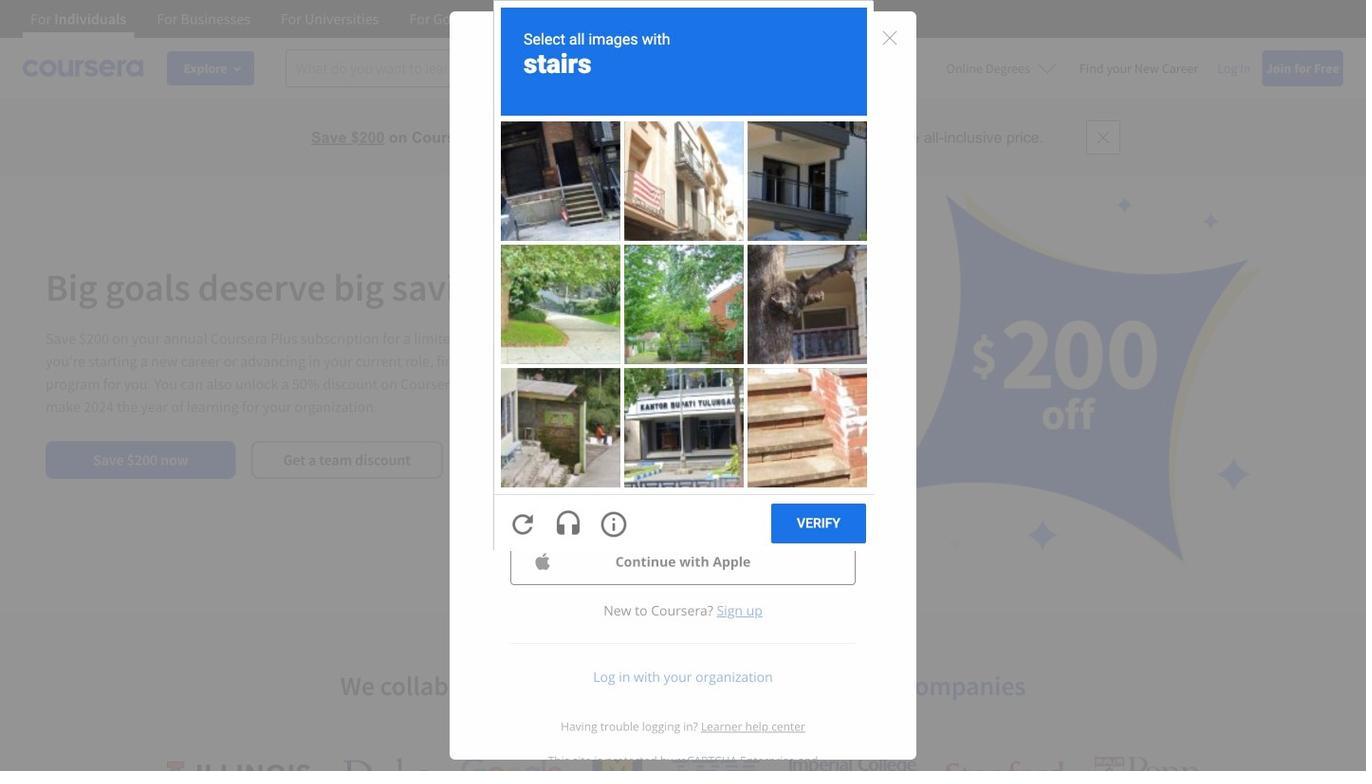 Task type: describe. For each thing, give the bounding box(es) containing it.
duke university image
[[343, 759, 431, 771]]

imperial college london image
[[789, 757, 916, 771]]

university of illinois at urbana-champaign image
[[165, 759, 314, 771]]

google image
[[461, 756, 563, 771]]

ibm image
[[672, 756, 760, 771]]

coursera image
[[23, 53, 143, 83]]

close modal image
[[883, 31, 897, 45]]



Task type: locate. For each thing, give the bounding box(es) containing it.
name@email.com email field
[[511, 136, 855, 179]]

close modal image
[[879, 27, 901, 49]]

Enter your password password field
[[511, 217, 815, 261]]

your password is hidden image
[[824, 228, 846, 251]]

university of pennsylvania image
[[1094, 756, 1201, 771]]

university of michigan image
[[593, 748, 642, 771]]

None search field
[[286, 49, 622, 87]]

stanford university image
[[946, 761, 1065, 771]]

authentication modal dialog
[[450, 11, 916, 771]]

alert
[[0, 100, 1366, 176]]

banner navigation
[[15, 0, 534, 38]]



Task type: vqa. For each thing, say whether or not it's contained in the screenshot.
Authentication modal DIALOG
yes



